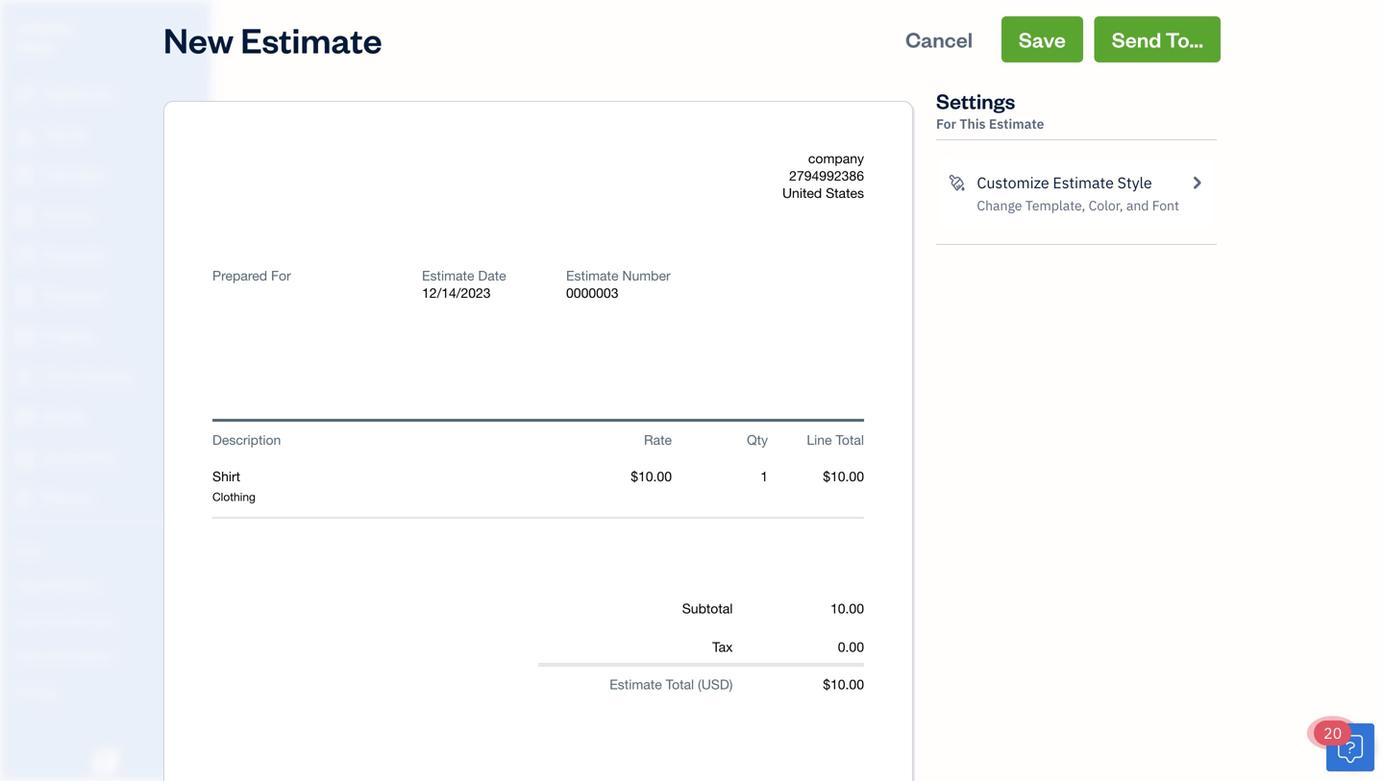 Task type: vqa. For each thing, say whether or not it's contained in the screenshot.
Markup
no



Task type: describe. For each thing, give the bounding box(es) containing it.
subtotal
[[682, 601, 733, 617]]

main element
[[0, 0, 260, 782]]

font
[[1153, 197, 1180, 214]]

estimate date
[[422, 268, 506, 284]]

company for company 2794992386 united states
[[809, 150, 865, 166]]

invoice image
[[13, 207, 36, 226]]

save
[[1019, 25, 1066, 53]]

Item Rate (USD) text field
[[630, 469, 672, 485]]

project image
[[13, 328, 36, 347]]

items and services link
[[5, 605, 206, 639]]

states
[[826, 185, 865, 201]]

customize
[[977, 173, 1050, 193]]

owner
[[15, 38, 54, 54]]

line
[[807, 432, 832, 448]]

estimate total ( usd )
[[610, 677, 733, 693]]

)
[[730, 677, 733, 693]]

cancel
[[906, 25, 973, 53]]

bank connections
[[14, 649, 113, 664]]

prepared for
[[213, 268, 291, 284]]

$10.00
[[823, 677, 865, 693]]

description
[[213, 432, 281, 448]]

company 2794992386 united states
[[783, 150, 865, 201]]

bank connections link
[[5, 640, 206, 674]]

line total
[[807, 432, 865, 448]]

apps
[[14, 542, 43, 558]]

apps link
[[5, 534, 206, 567]]

2794992386
[[790, 168, 865, 184]]

items
[[14, 613, 44, 629]]

paintbrush image
[[948, 171, 966, 194]]

prepared
[[213, 268, 267, 284]]

bank
[[14, 649, 42, 664]]

items and services
[[14, 613, 116, 629]]

10.00
[[831, 601, 865, 617]]

estimate number
[[566, 268, 671, 284]]

settings for this estimate
[[937, 87, 1045, 133]]

expense image
[[13, 288, 36, 307]]

style
[[1118, 173, 1153, 193]]

tax
[[713, 639, 733, 655]]

20
[[1324, 724, 1343, 744]]

estimate inside settings for this estimate
[[989, 115, 1045, 133]]

send
[[1112, 25, 1162, 53]]

resource center badge image
[[1327, 724, 1375, 772]]

and inside items and services link
[[47, 613, 67, 629]]

save button
[[1002, 16, 1084, 63]]

Enter an Item Name text field
[[213, 468, 576, 486]]

for for settings
[[937, 115, 957, 133]]

send to...
[[1112, 25, 1204, 53]]

total for line
[[836, 432, 865, 448]]

settings for settings for this estimate
[[937, 87, 1016, 114]]



Task type: locate. For each thing, give the bounding box(es) containing it.
for right prepared
[[271, 268, 291, 284]]

0 vertical spatial total
[[836, 432, 865, 448]]

0 vertical spatial for
[[937, 115, 957, 133]]

company for company owner
[[15, 18, 75, 36]]

total for estimate
[[666, 677, 694, 693]]

connections
[[45, 649, 113, 664]]

Enter an Estimate # text field
[[566, 285, 619, 301]]

settings inside main element
[[14, 684, 58, 700]]

company up owner
[[15, 18, 75, 36]]

for for prepared
[[271, 268, 291, 284]]

Enter an Item Description text field
[[213, 489, 576, 505]]

1 horizontal spatial total
[[836, 432, 865, 448]]

1 horizontal spatial settings
[[937, 87, 1016, 114]]

settings down the bank
[[14, 684, 58, 700]]

new
[[163, 16, 234, 62]]

1 vertical spatial and
[[47, 613, 67, 629]]

this
[[960, 115, 986, 133]]

date
[[478, 268, 506, 284]]

and
[[1127, 197, 1150, 214], [47, 613, 67, 629]]

total left the ( at the right bottom
[[666, 677, 694, 693]]

Item Quantity text field
[[740, 469, 768, 485]]

Estimate date in MM/DD/YYYY format text field
[[422, 285, 538, 301]]

total
[[836, 432, 865, 448], [666, 677, 694, 693]]

chart image
[[13, 449, 36, 468]]

0.00
[[838, 639, 865, 655]]

Line Total (USD) text field
[[822, 469, 865, 485]]

change template, color, and font
[[977, 197, 1180, 214]]

template,
[[1026, 197, 1086, 214]]

estimate image
[[13, 166, 36, 186]]

0 vertical spatial company
[[15, 18, 75, 36]]

number
[[623, 268, 671, 284]]

estimate
[[241, 16, 382, 62], [989, 115, 1045, 133], [1053, 173, 1114, 193], [422, 268, 475, 284], [566, 268, 619, 284], [610, 677, 662, 693]]

team members
[[14, 577, 98, 593]]

chevronright image
[[1188, 171, 1206, 194]]

settings up this
[[937, 87, 1016, 114]]

0 horizontal spatial company
[[15, 18, 75, 36]]

members
[[47, 577, 98, 593]]

for left this
[[937, 115, 957, 133]]

(
[[698, 677, 702, 693]]

send to... button
[[1095, 16, 1221, 63]]

1 vertical spatial for
[[271, 268, 291, 284]]

for
[[937, 115, 957, 133], [271, 268, 291, 284]]

customize estimate style
[[977, 173, 1153, 193]]

to...
[[1166, 25, 1204, 53]]

company
[[15, 18, 75, 36], [809, 150, 865, 166]]

and right items
[[47, 613, 67, 629]]

1 horizontal spatial company
[[809, 150, 865, 166]]

1 vertical spatial total
[[666, 677, 694, 693]]

money image
[[13, 409, 36, 428]]

settings
[[937, 87, 1016, 114], [14, 684, 58, 700]]

1 vertical spatial settings
[[14, 684, 58, 700]]

usd
[[702, 677, 730, 693]]

and down "style"
[[1127, 197, 1150, 214]]

settings link
[[5, 676, 206, 710]]

timer image
[[13, 368, 36, 388]]

color,
[[1089, 197, 1124, 214]]

company inside company 2794992386 united states
[[809, 150, 865, 166]]

report image
[[13, 489, 36, 509]]

change
[[977, 197, 1023, 214]]

client image
[[13, 126, 36, 145]]

payment image
[[13, 247, 36, 266]]

total right line
[[836, 432, 865, 448]]

company owner
[[15, 18, 75, 54]]

for inside settings for this estimate
[[937, 115, 957, 133]]

0 horizontal spatial total
[[666, 677, 694, 693]]

company up 2794992386
[[809, 150, 865, 166]]

united
[[783, 185, 822, 201]]

1 horizontal spatial and
[[1127, 197, 1150, 214]]

services
[[69, 613, 116, 629]]

new estimate
[[163, 16, 382, 62]]

settings inside settings for this estimate
[[937, 87, 1016, 114]]

1 horizontal spatial for
[[937, 115, 957, 133]]

0 horizontal spatial for
[[271, 268, 291, 284]]

team members link
[[5, 569, 206, 603]]

0 vertical spatial and
[[1127, 197, 1150, 214]]

dashboard image
[[13, 86, 36, 105]]

0 vertical spatial settings
[[937, 87, 1016, 114]]

20 button
[[1315, 721, 1375, 772]]

1 vertical spatial company
[[809, 150, 865, 166]]

cancel button
[[889, 16, 991, 63]]

freshbooks image
[[90, 751, 121, 774]]

team
[[14, 577, 45, 593]]

company inside main element
[[15, 18, 75, 36]]

qty
[[747, 432, 768, 448]]

rate
[[644, 432, 672, 448]]

settings for settings
[[14, 684, 58, 700]]

0 horizontal spatial and
[[47, 613, 67, 629]]

0 horizontal spatial settings
[[14, 684, 58, 700]]



